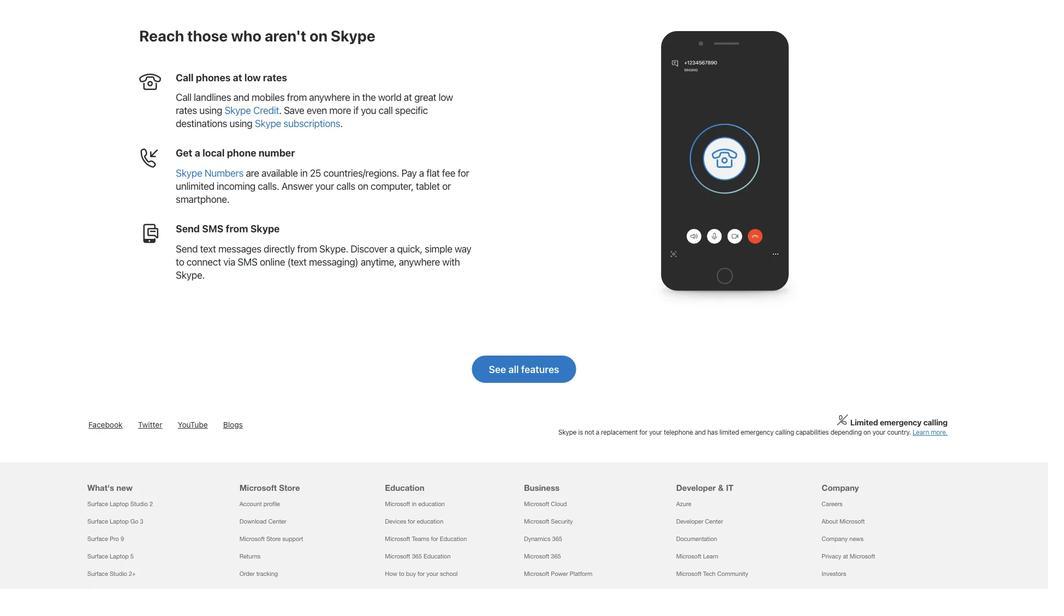 Task type: vqa. For each thing, say whether or not it's contained in the screenshot.


Task type: describe. For each thing, give the bounding box(es) containing it.
and inside the limited emergency calling skype is not a replacement for your telephone and has limited emergency calling capabilities depending on your country. learn more.
[[695, 429, 706, 437]]

phone
[[227, 147, 256, 159]]

even
[[307, 105, 327, 116]]

1 vertical spatial education
[[440, 536, 467, 543]]

capabilities
[[796, 429, 829, 437]]

learn more. link
[[913, 429, 948, 437]]

incoming
[[217, 180, 256, 192]]

answer
[[282, 180, 313, 192]]

learn inside footer resource links element
[[703, 553, 719, 561]]

what's
[[87, 483, 114, 493]]

more.
[[931, 429, 948, 437]]

simple
[[425, 243, 453, 255]]

microsoft down news
[[850, 553, 876, 561]]

devices for education
[[385, 518, 444, 526]]

5
[[130, 553, 134, 561]]

surface laptop go 3 link
[[87, 518, 143, 526]]

landlines
[[194, 92, 231, 103]]

download center
[[240, 518, 286, 526]]

returns
[[240, 553, 261, 561]]

what's new heading
[[87, 463, 226, 496]]

1 horizontal spatial studio
[[130, 501, 148, 508]]

download center link
[[240, 518, 286, 526]]

number
[[259, 147, 295, 159]]

0 horizontal spatial calling
[[776, 429, 795, 437]]

teams
[[412, 536, 430, 543]]

microsoft for microsoft 365
[[524, 553, 550, 561]]

about
[[822, 518, 838, 526]]

education inside heading
[[385, 483, 425, 493]]

developer for developer & it
[[676, 483, 716, 493]]

country.
[[888, 429, 911, 437]]

save
[[284, 105, 304, 116]]

new
[[117, 483, 133, 493]]

developer center link
[[676, 518, 723, 526]]

aren't
[[265, 27, 306, 45]]

microsoft tech community link
[[676, 571, 749, 578]]

developer & it
[[676, 483, 734, 493]]

account profile link
[[240, 501, 280, 508]]

rates inside call landlines and mobiles from anywhere in the world at great low rates using
[[176, 105, 197, 116]]

what's new
[[87, 483, 133, 493]]

25
[[310, 167, 321, 179]]

microsoft teams for education link
[[385, 536, 467, 543]]

from for 
[[297, 243, 317, 255]]

power
[[551, 571, 568, 578]]

call landlines and mobiles from anywhere in the world at great low rates using
[[176, 92, 453, 116]]

or
[[442, 180, 451, 192]]

microsoft 365 education link
[[385, 553, 451, 561]]

twitter
[[138, 421, 162, 430]]

tracking
[[256, 571, 278, 578]]

anywhere inside call landlines and mobiles from anywhere in the world at great low rates using
[[309, 92, 350, 103]]

low inside call landlines and mobiles from anywhere in the world at great low rates using
[[439, 92, 453, 103]]

for right teams
[[431, 536, 438, 543]]

facebook link
[[88, 421, 123, 430]]

call phones at low rates
[[176, 72, 287, 83]]

reach those who aren't on skype
[[139, 27, 376, 45]]

how to buy for your school
[[385, 571, 458, 578]]

online
[[260, 256, 285, 268]]

education for devices for education
[[417, 518, 444, 526]]

depending
[[831, 429, 862, 437]]

devices
[[385, 518, 406, 526]]

devices for education link
[[385, 518, 444, 526]]

laptop for go
[[110, 518, 129, 526]]

download
[[240, 518, 267, 526]]

anytime,
[[361, 256, 397, 268]]

developer center
[[676, 518, 723, 526]]

microsoft for microsoft cloud
[[524, 501, 550, 508]]

to inside footer resource links element
[[399, 571, 405, 578]]

your left telephone
[[649, 429, 662, 437]]

microsoft 365
[[524, 553, 561, 561]]

local
[[203, 147, 225, 159]]

about microsoft link
[[822, 518, 865, 526]]

2
[[150, 501, 153, 508]]

dynamics
[[524, 536, 551, 543]]

surface for surface studio 2+
[[87, 571, 108, 578]]

is
[[578, 429, 583, 437]]

1 horizontal spatial .
[[340, 118, 343, 130]]

skype inside the limited emergency calling skype is not a replacement for your telephone and has limited emergency calling capabilities depending on your country. learn more.
[[559, 429, 577, 437]]

your down 'limited'
[[873, 429, 886, 437]]

2 vertical spatial education
[[424, 553, 451, 561]]

and inside call landlines and mobiles from anywhere in the world at great low rates using
[[233, 92, 249, 103]]

a inside the limited emergency calling skype is not a replacement for your telephone and has limited emergency calling capabilities depending on your country. learn more.
[[596, 429, 600, 437]]

about microsoft
[[822, 518, 865, 526]]

for right devices
[[408, 518, 415, 526]]

business heading
[[524, 463, 663, 496]]

replacement
[[601, 429, 638, 437]]

directly
[[264, 243, 295, 255]]

numbers
[[205, 167, 244, 179]]

get
[[176, 147, 193, 159]]

account profile
[[240, 501, 280, 508]]

store for microsoft store support
[[266, 536, 281, 543]]

a inside the send text messages directly from skype. discover a quick, simple way to connect via sms online (text messaging) anytime, anywhere with skype.
[[390, 243, 395, 255]]

anywhere inside the send text messages directly from skype. discover a quick, simple way to connect via sms online (text messaging) anytime, anywhere with skype.
[[399, 256, 440, 268]]

9
[[121, 536, 124, 543]]

order tracking link
[[240, 571, 278, 578]]

investors
[[822, 571, 847, 578]]

0 vertical spatial rates
[[263, 72, 287, 83]]

blogs link
[[223, 421, 243, 430]]

surface for surface pro 9
[[87, 536, 108, 543]]

developer for developer center
[[676, 518, 704, 526]]

0 vertical spatial low
[[245, 72, 261, 83]]

&
[[719, 483, 724, 493]]

see all features
[[489, 364, 560, 375]]

365 for education
[[412, 553, 422, 561]]

microsoft security link
[[524, 518, 573, 526]]

(text
[[287, 256, 307, 268]]

microsoft for microsoft power platform
[[524, 571, 550, 578]]

microsoft for microsoft security
[[524, 518, 550, 526]]

in inside call landlines and mobiles from anywhere in the world at great low rates using
[[353, 92, 360, 103]]

microsoft 365 education
[[385, 553, 451, 561]]

using inside . save even more if you call specific destinations using
[[230, 118, 253, 130]]

2 horizontal spatial in
[[412, 501, 417, 508]]

skype subscriptions link
[[255, 118, 340, 130]]

main content containing 
[[0, 0, 1049, 389]]

microsoft security
[[524, 518, 573, 526]]

order
[[240, 571, 255, 578]]

microsoft for microsoft learn
[[676, 553, 702, 561]]

microsoft cloud link
[[524, 501, 567, 508]]

computer,
[[371, 180, 414, 192]]

has
[[708, 429, 718, 437]]

call
[[379, 105, 393, 116]]

microsoft up news
[[840, 518, 865, 526]]

mobiles
[[252, 92, 285, 103]]

messages
[[218, 243, 262, 255]]

on inside the limited emergency calling skype is not a replacement for your telephone and has limited emergency calling capabilities depending on your country. learn more.
[[864, 429, 871, 437]]

youtube link
[[178, 421, 208, 430]]

footer resource links element
[[35, 463, 1014, 590]]

at inside footer resource links element
[[843, 553, 849, 561]]

surface laptop go 3
[[87, 518, 143, 526]]

way
[[455, 243, 472, 255]]

education for microsoft in education
[[418, 501, 445, 508]]

unlimited
[[176, 180, 215, 192]]

center for microsoft
[[268, 518, 286, 526]]

on inside 'are available in 25 countries/regions. pay a flat fee for unlimited incoming calls. answer your calls on computer, tablet or smartphone.'
[[358, 180, 368, 192]]

education heading
[[385, 463, 518, 496]]

developer & it heading
[[676, 463, 809, 496]]

your inside 'are available in 25 countries/regions. pay a flat fee for unlimited incoming calls. answer your calls on computer, tablet or smartphone.'
[[316, 180, 334, 192]]

company heading
[[822, 463, 955, 496]]

. inside . save even more if you call specific destinations using
[[279, 105, 282, 116]]

using inside call landlines and mobiles from anywhere in the world at great low rates using
[[199, 105, 222, 116]]

surface pro 9
[[87, 536, 124, 543]]



Task type: locate. For each thing, give the bounding box(es) containing it.
skype. up messaging) at left top
[[319, 243, 348, 255]]

laptop
[[110, 501, 129, 508], [110, 518, 129, 526], [110, 553, 129, 561]]

company news link
[[822, 536, 864, 543]]

learn
[[913, 429, 930, 437], [703, 553, 719, 561]]

0 vertical spatial from
[[287, 92, 307, 103]]

company news
[[822, 536, 864, 543]]

1 horizontal spatial sms
[[238, 256, 258, 268]]

low up "mobiles"
[[245, 72, 261, 83]]

profile
[[264, 501, 280, 508]]

0 vertical spatial to
[[176, 256, 184, 268]]

1 vertical spatial to
[[399, 571, 405, 578]]

education up devices for education link
[[418, 501, 445, 508]]

0 horizontal spatial using
[[199, 105, 222, 116]]

and left has
[[695, 429, 706, 437]]

you
[[361, 105, 376, 116]]

limited
[[851, 418, 878, 428]]

azure link
[[676, 501, 692, 508]]

call for call landlines and mobiles from anywhere in the world at great low rates using
[[176, 92, 192, 103]]

from inside the send text messages directly from skype. discover a quick, simple way to connect via sms online (text messaging) anytime, anywhere with skype.
[[297, 243, 317, 255]]

0 vertical spatial skype.
[[319, 243, 348, 255]]

skype credit link
[[225, 105, 279, 116]]

documentation link
[[676, 536, 718, 543]]

developer down azure on the bottom right of the page
[[676, 518, 704, 526]]

0 horizontal spatial center
[[268, 518, 286, 526]]

specific
[[395, 105, 428, 116]]

anywhere
[[309, 92, 350, 103], [399, 256, 440, 268]]

learn inside the limited emergency calling skype is not a replacement for your telephone and has limited emergency calling capabilities depending on your country. learn more.
[[913, 429, 930, 437]]

0 vertical spatial laptop
[[110, 501, 129, 508]]

at up the specific
[[404, 92, 412, 103]]

. left save
[[279, 105, 282, 116]]

0 vertical spatial store
[[279, 483, 300, 493]]

security
[[551, 518, 573, 526]]

anywhere up more
[[309, 92, 350, 103]]

skype.
[[319, 243, 348, 255], [176, 269, 205, 281]]

0 vertical spatial .
[[279, 105, 282, 116]]

see
[[489, 364, 506, 375]]

center up 'documentation'
[[705, 518, 723, 526]]

microsoft up how
[[385, 553, 410, 561]]

1 horizontal spatial to
[[399, 571, 405, 578]]

to left connect on the top left of the page
[[176, 256, 184, 268]]

a right not on the right of the page
[[596, 429, 600, 437]]

laptop left the "5"
[[110, 553, 129, 561]]

0 vertical spatial and
[[233, 92, 249, 103]]

center for developer
[[705, 518, 723, 526]]

on down countries/regions.
[[358, 180, 368, 192]]

in left 25
[[300, 167, 308, 179]]

0 horizontal spatial skype.
[[176, 269, 205, 281]]

microsoft 365 link
[[524, 553, 561, 561]]

1 horizontal spatial calling
[[924, 418, 948, 428]]

platform
[[570, 571, 593, 578]]

surface pro 9 link
[[87, 536, 124, 543]]

a inside 'are available in 25 countries/regions. pay a flat fee for unlimited incoming calls. answer your calls on computer, tablet or smartphone.'
[[419, 167, 424, 179]]

in left the
[[353, 92, 360, 103]]

1 vertical spatial on
[[358, 180, 368, 192]]

1 vertical spatial skype.
[[176, 269, 205, 281]]

to inside the send text messages directly from skype. discover a quick, simple way to connect via sms online (text messaging) anytime, anywhere with skype.
[[176, 256, 184, 268]]

not
[[585, 429, 594, 437]]

investors link
[[822, 571, 847, 578]]

business
[[524, 483, 560, 493]]

surface for surface laptop studio 2
[[87, 501, 108, 508]]

surface
[[87, 501, 108, 508], [87, 518, 108, 526], [87, 536, 108, 543], [87, 553, 108, 561], [87, 571, 108, 578]]

1 vertical spatial using
[[230, 118, 253, 130]]

1 center from the left
[[268, 518, 286, 526]]

education down microsoft teams for education link
[[424, 553, 451, 561]]

call inside call landlines and mobiles from anywhere in the world at great low rates using
[[176, 92, 192, 103]]

for inside 'are available in 25 countries/regions. pay a flat fee for unlimited incoming calls. answer your calls on computer, tablet or smartphone.'
[[458, 167, 469, 179]]

sms down messages
[[238, 256, 258, 268]]

1 horizontal spatial center
[[705, 518, 723, 526]]

send text messages directly from skype. discover a quick, simple way to connect via sms online (text messaging) anytime, anywhere with skype.
[[176, 243, 472, 281]]

if
[[354, 105, 359, 116]]

call
[[176, 72, 194, 83], [176, 92, 192, 103]]

studio left 2+
[[110, 571, 127, 578]]

microsoft down microsoft 365
[[524, 571, 550, 578]]

your inside footer resource links element
[[427, 571, 438, 578]]

0 vertical spatial at
[[233, 72, 242, 83]]

0 vertical spatial education
[[418, 501, 445, 508]]

1 laptop from the top
[[110, 501, 129, 508]]

1 vertical spatial laptop
[[110, 518, 129, 526]]

2 send from the top
[[176, 243, 198, 255]]

a left 'quick,'
[[390, 243, 395, 255]]

3 laptop from the top
[[110, 553, 129, 561]]

microsoft store heading
[[240, 463, 372, 496]]

on down 'limited'
[[864, 429, 871, 437]]

at right phones
[[233, 72, 242, 83]]

company
[[822, 483, 859, 493], [822, 536, 848, 543]]

surface for surface laptop 5
[[87, 553, 108, 561]]

365 down teams
[[412, 553, 422, 561]]

2 horizontal spatial at
[[843, 553, 849, 561]]

center
[[268, 518, 286, 526], [705, 518, 723, 526]]

dynamics 365
[[524, 536, 562, 543]]

1 horizontal spatial learn
[[913, 429, 930, 437]]

call left phones
[[176, 72, 194, 83]]

for right "buy"
[[418, 571, 425, 578]]

buy
[[406, 571, 416, 578]]

youtube
[[178, 421, 208, 430]]

0 horizontal spatial and
[[233, 92, 249, 103]]

store up profile
[[279, 483, 300, 493]]

at
[[233, 72, 242, 83], [404, 92, 412, 103], [843, 553, 849, 561]]

laptop for studio
[[110, 501, 129, 508]]

microsoft down documentation link
[[676, 553, 702, 561]]

1 horizontal spatial using
[[230, 118, 253, 130]]

are available in 25 countries/regions. pay a flat fee for unlimited incoming calls. answer your calls on computer, tablet or smartphone.
[[176, 167, 469, 205]]

sms inside the send text messages directly from skype. discover a quick, simple way to connect via sms online (text messaging) anytime, anywhere with skype.
[[238, 256, 258, 268]]

store for microsoft store
[[279, 483, 300, 493]]

surface for surface laptop go 3
[[87, 518, 108, 526]]

1 vertical spatial sms
[[238, 256, 258, 268]]

using down 'landlines'
[[199, 105, 222, 116]]

microsoft up devices
[[385, 501, 410, 508]]

studio left 2
[[130, 501, 148, 508]]

store left support
[[266, 536, 281, 543]]

tablet
[[416, 180, 440, 192]]

from up messages
[[226, 223, 248, 235]]

calling left 'capabilities'
[[776, 429, 795, 437]]

how to buy for your school link
[[385, 571, 458, 578]]

2 center from the left
[[705, 518, 723, 526]]

microsoft
[[240, 483, 277, 493], [385, 501, 410, 508], [524, 501, 550, 508], [524, 518, 550, 526], [840, 518, 865, 526], [240, 536, 265, 543], [385, 536, 410, 543], [385, 553, 410, 561], [524, 553, 550, 561], [676, 553, 702, 561], [850, 553, 876, 561], [524, 571, 550, 578], [676, 571, 702, 578]]

community
[[718, 571, 749, 578]]

main content
[[0, 0, 1049, 389]]

1 vertical spatial low
[[439, 92, 453, 103]]

1 vertical spatial studio
[[110, 571, 127, 578]]

flat
[[427, 167, 440, 179]]

at right privacy
[[843, 553, 849, 561]]

0 horizontal spatial emergency
[[741, 429, 774, 437]]

limited emergency calling skype is not a replacement for your telephone and has limited emergency calling capabilities depending on your country. learn more.
[[559, 418, 948, 437]]

company inside company 'heading'
[[822, 483, 859, 493]]

on right aren't
[[310, 27, 328, 45]]

microsoft for microsoft store support
[[240, 536, 265, 543]]

call for call phones at low rates
[[176, 72, 194, 83]]

. down more
[[340, 118, 343, 130]]

3
[[140, 518, 143, 526]]

0 vertical spatial in
[[353, 92, 360, 103]]

1 call from the top
[[176, 72, 194, 83]]

microsoft down devices
[[385, 536, 410, 543]]

365 down security
[[552, 536, 562, 543]]

in inside 'are available in 25 countries/regions. pay a flat fee for unlimited incoming calls. answer your calls on computer, tablet or smartphone.'
[[300, 167, 308, 179]]

0 vertical spatial on
[[310, 27, 328, 45]]

1 vertical spatial learn
[[703, 553, 719, 561]]

1 horizontal spatial in
[[353, 92, 360, 103]]

and up skype credit link
[[233, 92, 249, 103]]

dynamics 365 link
[[524, 536, 562, 543]]

0 horizontal spatial in
[[300, 167, 308, 179]]

0 vertical spatial learn
[[913, 429, 930, 437]]

facebook
[[88, 421, 123, 430]]

azure
[[676, 501, 692, 508]]

2 vertical spatial at
[[843, 553, 849, 561]]

fee
[[442, 167, 456, 179]]

2 vertical spatial in
[[412, 501, 417, 508]]

1 horizontal spatial and
[[695, 429, 706, 437]]

0 horizontal spatial on
[[310, 27, 328, 45]]

0 horizontal spatial to
[[176, 256, 184, 268]]

in up devices for education
[[412, 501, 417, 508]]

0 horizontal spatial sms
[[202, 223, 224, 235]]

microsoft down microsoft learn
[[676, 571, 702, 578]]

1 horizontal spatial anywhere
[[399, 256, 440, 268]]

2 laptop from the top
[[110, 518, 129, 526]]

twitter link
[[138, 421, 162, 430]]


[[139, 71, 161, 93]]

center down profile
[[268, 518, 286, 526]]

at inside call landlines and mobiles from anywhere in the world at great low rates using
[[404, 92, 412, 103]]

surface left pro
[[87, 536, 108, 543]]

0 horizontal spatial at
[[233, 72, 242, 83]]

surface studio 2+ link
[[87, 571, 136, 578]]

0 horizontal spatial anywhere
[[309, 92, 350, 103]]

education right teams
[[440, 536, 467, 543]]

0 vertical spatial using
[[199, 105, 222, 116]]

1 horizontal spatial emergency
[[880, 418, 922, 428]]

a left flat
[[419, 167, 424, 179]]

1 vertical spatial call
[[176, 92, 192, 103]]

blogs
[[223, 421, 243, 430]]

news
[[850, 536, 864, 543]]

0 vertical spatial company
[[822, 483, 859, 493]]

get a local phone number
[[176, 147, 295, 159]]

1 vertical spatial calling
[[776, 429, 795, 437]]

microsoft for microsoft 365 education
[[385, 553, 410, 561]]

a right get
[[195, 147, 200, 159]]

education up microsoft teams for education link
[[417, 518, 444, 526]]

emergency right the limited
[[741, 429, 774, 437]]

company for company news
[[822, 536, 848, 543]]

anywhere down 'quick,'
[[399, 256, 440, 268]]

microsoft down business
[[524, 501, 550, 508]]

1 surface from the top
[[87, 501, 108, 508]]

0 vertical spatial studio
[[130, 501, 148, 508]]

a
[[195, 147, 200, 159], [419, 167, 424, 179], [390, 243, 395, 255], [596, 429, 600, 437]]

2 vertical spatial from
[[297, 243, 317, 255]]

5 surface from the top
[[87, 571, 108, 578]]

laptop down new
[[110, 501, 129, 508]]

privacy
[[822, 553, 842, 561]]

messaging)
[[309, 256, 358, 268]]

surface up surface pro 9
[[87, 518, 108, 526]]

microsoft down dynamics
[[524, 553, 550, 561]]

send for send text messages directly from skype. discover a quick, simple way to connect via sms online (text messaging) anytime, anywhere with skype.
[[176, 243, 198, 255]]

microsoft tech community
[[676, 571, 749, 578]]

order tracking
[[240, 571, 278, 578]]

company up privacy
[[822, 536, 848, 543]]

1 send from the top
[[176, 223, 200, 235]]

great
[[414, 92, 437, 103]]

2 company from the top
[[822, 536, 848, 543]]

go
[[130, 518, 138, 526]]

available
[[262, 167, 298, 179]]

laptop left go
[[110, 518, 129, 526]]

subscriptions
[[284, 118, 340, 130]]

for right fee
[[458, 167, 469, 179]]

1 vertical spatial at
[[404, 92, 412, 103]]

sms up text at top left
[[202, 223, 224, 235]]

microsoft up dynamics
[[524, 518, 550, 526]]

developer up azure link
[[676, 483, 716, 493]]

1 vertical spatial developer
[[676, 518, 704, 526]]

0 vertical spatial anywhere
[[309, 92, 350, 103]]

send for send sms from skype
[[176, 223, 200, 235]]

microsoft inside heading
[[240, 483, 277, 493]]

and
[[233, 92, 249, 103], [695, 429, 706, 437]]

1 vertical spatial company
[[822, 536, 848, 543]]

1 vertical spatial anywhere
[[399, 256, 440, 268]]


[[139, 223, 161, 244]]

2 vertical spatial laptop
[[110, 553, 129, 561]]

1 vertical spatial and
[[695, 429, 706, 437]]

tech
[[703, 571, 716, 578]]

2 developer from the top
[[676, 518, 704, 526]]

2 vertical spatial on
[[864, 429, 871, 437]]

microsoft down download
[[240, 536, 265, 543]]

4 surface from the top
[[87, 553, 108, 561]]

rates up "mobiles"
[[263, 72, 287, 83]]

from inside call landlines and mobiles from anywhere in the world at great low rates using
[[287, 92, 307, 103]]

2+
[[129, 571, 136, 578]]

send inside the send text messages directly from skype. discover a quick, simple way to connect via sms online (text messaging) anytime, anywhere with skype.
[[176, 243, 198, 255]]

from up (text
[[297, 243, 317, 255]]

microsoft up account profile in the bottom left of the page
[[240, 483, 277, 493]]

2 call from the top
[[176, 92, 192, 103]]

surface studio 2+
[[87, 571, 136, 578]]

call left 'landlines'
[[176, 92, 192, 103]]

1 horizontal spatial low
[[439, 92, 453, 103]]

1 horizontal spatial rates
[[263, 72, 287, 83]]

0 vertical spatial emergency
[[880, 418, 922, 428]]

surface down what's
[[87, 501, 108, 508]]

all
[[509, 364, 519, 375]]

your down 25
[[316, 180, 334, 192]]

from up save
[[287, 92, 307, 103]]

1 vertical spatial from
[[226, 223, 248, 235]]

store inside "microsoft store" heading
[[279, 483, 300, 493]]

developer
[[676, 483, 716, 493], [676, 518, 704, 526]]

from
[[287, 92, 307, 103], [226, 223, 248, 235], [297, 243, 317, 255]]

limited
[[720, 429, 739, 437]]

1 vertical spatial education
[[417, 518, 444, 526]]


[[139, 147, 161, 169]]

microsoft for microsoft in education
[[385, 501, 410, 508]]

3 surface from the top
[[87, 536, 108, 543]]

skype. down connect on the top left of the page
[[176, 269, 205, 281]]

microsoft for microsoft tech community
[[676, 571, 702, 578]]

company for company
[[822, 483, 859, 493]]

for inside the limited emergency calling skype is not a replacement for your telephone and has limited emergency calling capabilities depending on your country. learn more.
[[640, 429, 648, 437]]

developer inside heading
[[676, 483, 716, 493]]

destinations
[[176, 118, 227, 130]]

0 horizontal spatial rates
[[176, 105, 197, 116]]

learn up tech
[[703, 553, 719, 561]]

1 vertical spatial rates
[[176, 105, 197, 116]]

send sms from skype
[[176, 223, 280, 235]]

1 horizontal spatial on
[[358, 180, 368, 192]]

send left text at top left
[[176, 243, 198, 255]]

1 vertical spatial in
[[300, 167, 308, 179]]

rates up destinations
[[176, 105, 197, 116]]

0 vertical spatial sms
[[202, 223, 224, 235]]

to left "buy"
[[399, 571, 405, 578]]

pay
[[402, 167, 417, 179]]

microsoft for microsoft teams for education
[[385, 536, 410, 543]]

using down skype credit link
[[230, 118, 253, 130]]

2 surface from the top
[[87, 518, 108, 526]]

2 horizontal spatial on
[[864, 429, 871, 437]]

1 developer from the top
[[676, 483, 716, 493]]

0 horizontal spatial studio
[[110, 571, 127, 578]]

0 horizontal spatial low
[[245, 72, 261, 83]]

surface down surface laptop 5
[[87, 571, 108, 578]]

company up careers
[[822, 483, 859, 493]]

0 vertical spatial call
[[176, 72, 194, 83]]

365 up microsoft power platform link
[[551, 553, 561, 561]]

0 vertical spatial developer
[[676, 483, 716, 493]]

calling up more.
[[924, 418, 948, 428]]

phones
[[196, 72, 231, 83]]

0 vertical spatial send
[[176, 223, 200, 235]]

1 vertical spatial .
[[340, 118, 343, 130]]

0 vertical spatial education
[[385, 483, 425, 493]]

laptop for 5
[[110, 553, 129, 561]]

0 horizontal spatial learn
[[703, 553, 719, 561]]

education up microsoft in education link
[[385, 483, 425, 493]]

low right great
[[439, 92, 453, 103]]

emergency up country.
[[880, 418, 922, 428]]

365 for business
[[551, 553, 561, 561]]

0 vertical spatial calling
[[924, 418, 948, 428]]

text
[[200, 243, 216, 255]]

surface laptop studio 2
[[87, 501, 153, 508]]

1 vertical spatial emergency
[[741, 429, 774, 437]]

0 horizontal spatial .
[[279, 105, 282, 116]]

microsoft learn link
[[676, 553, 719, 561]]

microsoft for microsoft store
[[240, 483, 277, 493]]

skype numbers link
[[176, 167, 244, 179]]

send down the smartphone.
[[176, 223, 200, 235]]

1 company from the top
[[822, 483, 859, 493]]

surface down surface pro 9
[[87, 553, 108, 561]]

1 vertical spatial store
[[266, 536, 281, 543]]

for right replacement
[[640, 429, 648, 437]]

your left school
[[427, 571, 438, 578]]

1 horizontal spatial skype.
[[319, 243, 348, 255]]

from for 
[[287, 92, 307, 103]]

1 horizontal spatial at
[[404, 92, 412, 103]]

microsoft store support
[[240, 536, 303, 543]]

1 vertical spatial send
[[176, 243, 198, 255]]

skype subscriptions .
[[255, 118, 343, 130]]

learn left more.
[[913, 429, 930, 437]]



